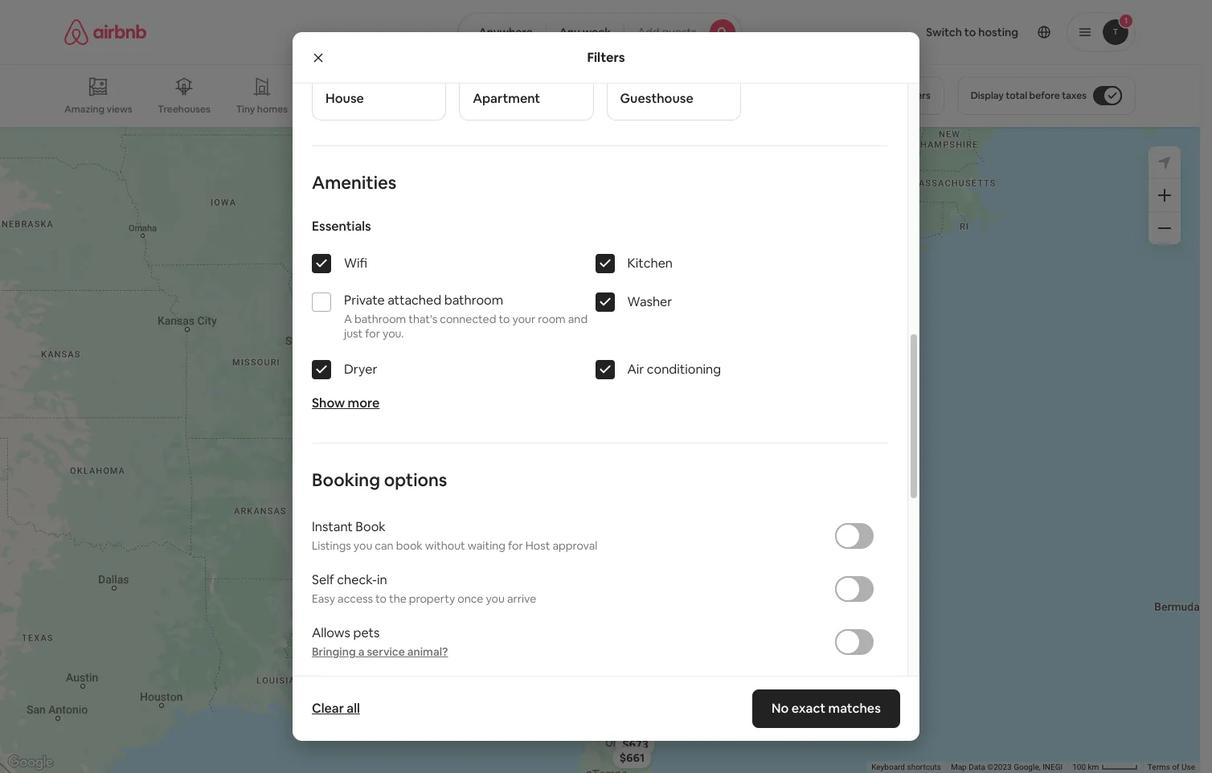 Task type: describe. For each thing, give the bounding box(es) containing it.
that's
[[409, 312, 437, 327]]

all
[[347, 700, 360, 717]]

windmills
[[314, 103, 358, 116]]

house
[[326, 90, 364, 107]]

anywhere
[[479, 25, 533, 39]]

booking options
[[312, 469, 447, 491]]

km
[[1088, 763, 1099, 772]]

kitchen
[[627, 255, 673, 272]]

keyboard
[[871, 763, 905, 772]]

show more button
[[312, 395, 380, 412]]

$1,056 button
[[866, 131, 915, 154]]

host
[[525, 539, 550, 553]]

private attached bathroom a bathroom that's connected to your room and just for you.
[[344, 292, 588, 341]]

washer
[[627, 294, 672, 310]]

no exact matches
[[772, 700, 881, 717]]

connected
[[440, 312, 496, 327]]

week
[[582, 25, 611, 39]]

1 horizontal spatial bathroom
[[444, 292, 503, 309]]

use
[[1182, 763, 1195, 772]]

can
[[375, 539, 393, 553]]

omg!
[[677, 103, 703, 116]]

instant
[[312, 519, 353, 535]]

no exact matches link
[[752, 690, 900, 728]]

keyboard shortcuts button
[[871, 762, 941, 773]]

matches
[[828, 700, 881, 717]]

once
[[458, 592, 483, 606]]

google map
showing 108 stays. region
[[0, 127, 1200, 773]]

book
[[356, 519, 386, 535]]

amazing views
[[64, 103, 132, 116]]

views
[[107, 103, 132, 116]]

show for show more
[[312, 395, 345, 412]]

animal?
[[407, 645, 448, 659]]

domes
[[603, 103, 635, 116]]

conditioning
[[647, 361, 721, 378]]

to inside private attached bathroom a bathroom that's connected to your room and just for you.
[[499, 312, 510, 327]]

1 vertical spatial bathroom
[[354, 312, 406, 327]]

air
[[627, 361, 644, 378]]

in
[[377, 572, 387, 589]]

a
[[358, 645, 364, 659]]

check-
[[337, 572, 377, 589]]

show list
[[567, 676, 614, 690]]

map data ©2023 google, inegi
[[951, 763, 1063, 772]]

instant book listings you can book without waiting for host approval
[[312, 519, 597, 553]]

$673
[[622, 737, 648, 752]]

map
[[951, 763, 967, 772]]

mansions
[[527, 103, 569, 116]]

self
[[312, 572, 334, 589]]

self check-in easy access to the property once you arrive
[[312, 572, 536, 606]]

$1,056
[[873, 135, 907, 150]]

data
[[969, 763, 985, 772]]

display total before taxes
[[971, 89, 1087, 102]]

$661 button
[[612, 746, 652, 769]]

tiny
[[236, 103, 255, 116]]

wifi
[[344, 255, 367, 272]]

allows
[[312, 625, 350, 642]]

you inside "instant book listings you can book without waiting for host approval"
[[354, 539, 372, 553]]

any week button
[[546, 13, 625, 51]]

clear all
[[312, 700, 360, 717]]

approval
[[552, 539, 597, 553]]

guesthouse button
[[606, 20, 741, 121]]

no
[[772, 700, 789, 717]]

you inside "self check-in easy access to the property once you arrive"
[[486, 592, 505, 606]]

add guests button
[[624, 13, 742, 51]]

you.
[[383, 327, 404, 341]]

more
[[348, 395, 380, 412]]

and
[[568, 312, 588, 327]]

your
[[512, 312, 535, 327]]



Task type: vqa. For each thing, say whether or not it's contained in the screenshot.
Add to wishlist: Fairbanks, Alaska image for 4.96 out of 5 average rating icon
no



Task type: locate. For each thing, give the bounding box(es) containing it.
0 vertical spatial for
[[365, 327, 380, 341]]

1 horizontal spatial you
[[486, 592, 505, 606]]

inegi
[[1043, 763, 1063, 772]]

show for show list
[[567, 676, 596, 690]]

1 vertical spatial for
[[508, 539, 523, 553]]

air conditioning
[[627, 361, 721, 378]]

0 vertical spatial to
[[499, 312, 510, 327]]

attached
[[388, 292, 441, 309]]

apartment button
[[459, 20, 594, 121]]

bathroom down private
[[354, 312, 406, 327]]

keyboard shortcuts
[[871, 763, 941, 772]]

to inside "self check-in easy access to the property once you arrive"
[[375, 592, 387, 606]]

options
[[384, 469, 447, 491]]

google image
[[4, 752, 57, 773]]

0 vertical spatial show
[[312, 395, 345, 412]]

for inside private attached bathroom a bathroom that's connected to your room and just for you.
[[365, 327, 380, 341]]

to left your
[[499, 312, 510, 327]]

0 vertical spatial bathroom
[[444, 292, 503, 309]]

amazing
[[64, 103, 105, 116]]

1 horizontal spatial for
[[508, 539, 523, 553]]

the
[[389, 592, 406, 606]]

1 vertical spatial you
[[486, 592, 505, 606]]

0 horizontal spatial show
[[312, 395, 345, 412]]

dryer
[[344, 361, 377, 378]]

display
[[971, 89, 1004, 102]]

$673 button
[[615, 733, 655, 756]]

bringing a service animal? button
[[312, 645, 448, 659]]

100
[[1072, 763, 1086, 772]]

tiny homes
[[236, 103, 288, 116]]

google,
[[1014, 763, 1041, 772]]

waiting
[[468, 539, 505, 553]]

amenities
[[312, 171, 396, 194]]

allows pets bringing a service animal?
[[312, 625, 448, 659]]

total
[[1006, 89, 1027, 102]]

taxes
[[1062, 89, 1087, 102]]

1 horizontal spatial to
[[499, 312, 510, 327]]

zoom in image
[[1158, 189, 1171, 202]]

of
[[1172, 763, 1180, 772]]

add guests
[[638, 25, 697, 39]]

none search field containing anywhere
[[458, 13, 742, 51]]

cabins
[[462, 103, 493, 116]]

display total before taxes button
[[957, 76, 1136, 115]]

None search field
[[458, 13, 742, 51]]

essentials
[[312, 218, 371, 235]]

1 vertical spatial show
[[567, 676, 596, 690]]

shortcuts
[[907, 763, 941, 772]]

show left the list
[[567, 676, 596, 690]]

show list button
[[551, 664, 649, 702]]

terms of use
[[1148, 763, 1195, 772]]

add
[[638, 25, 659, 39]]

to left the
[[375, 592, 387, 606]]

for
[[365, 327, 380, 341], [508, 539, 523, 553]]

clear
[[312, 700, 344, 717]]

1 vertical spatial to
[[375, 592, 387, 606]]

before
[[1029, 89, 1060, 102]]

property
[[409, 592, 455, 606]]

0 horizontal spatial you
[[354, 539, 372, 553]]

any
[[559, 25, 580, 39]]

bringing
[[312, 645, 356, 659]]

100 km
[[1072, 763, 1101, 772]]

homes
[[257, 103, 288, 116]]

filters dialog
[[293, 0, 919, 741]]

access
[[338, 592, 373, 606]]

without
[[425, 539, 465, 553]]

for right just
[[365, 327, 380, 341]]

show more
[[312, 395, 380, 412]]

zoom out image
[[1158, 222, 1171, 235]]

treehouses
[[158, 103, 210, 116]]

show inside filters dialog
[[312, 395, 345, 412]]

just
[[344, 327, 363, 341]]

show left more
[[312, 395, 345, 412]]

guests
[[662, 25, 697, 39]]

$1,484
[[570, 301, 605, 315], [570, 301, 605, 315]]

listings
[[312, 539, 351, 553]]

show inside button
[[567, 676, 596, 690]]

0 horizontal spatial bathroom
[[354, 312, 406, 327]]

beachfront
[[738, 103, 789, 116]]

you right once
[[486, 592, 505, 606]]

a
[[344, 312, 352, 327]]

book
[[396, 539, 423, 553]]

0 horizontal spatial to
[[375, 592, 387, 606]]

for inside "instant book listings you can book without waiting for host approval"
[[508, 539, 523, 553]]

to
[[499, 312, 510, 327], [375, 592, 387, 606]]

filters
[[587, 49, 625, 66]]

©2023
[[987, 763, 1012, 772]]

0 horizontal spatial for
[[365, 327, 380, 341]]

group
[[64, 64, 879, 127]]

easy
[[312, 592, 335, 606]]

anywhere button
[[458, 13, 546, 51]]

terms
[[1148, 763, 1170, 772]]

any week
[[559, 25, 611, 39]]

$1,484 button
[[563, 297, 613, 319], [563, 297, 612, 319]]

100 km button
[[1068, 762, 1143, 773]]

profile element
[[761, 0, 1136, 64]]

for left host
[[508, 539, 523, 553]]

0 vertical spatial you
[[354, 539, 372, 553]]

booking
[[312, 469, 380, 491]]

room
[[538, 312, 566, 327]]

$661
[[619, 750, 644, 765]]

bathroom up connected
[[444, 292, 503, 309]]

clear all button
[[304, 693, 368, 725]]

group containing amazing views
[[64, 64, 879, 127]]

you down book
[[354, 539, 372, 553]]

list
[[598, 676, 614, 690]]

private
[[344, 292, 385, 309]]

1 horizontal spatial show
[[567, 676, 596, 690]]

service
[[367, 645, 405, 659]]

pets
[[353, 625, 380, 642]]

apartment
[[473, 90, 540, 107]]

bathroom
[[444, 292, 503, 309], [354, 312, 406, 327]]

arrive
[[507, 592, 536, 606]]

$742
[[621, 368, 647, 382]]



